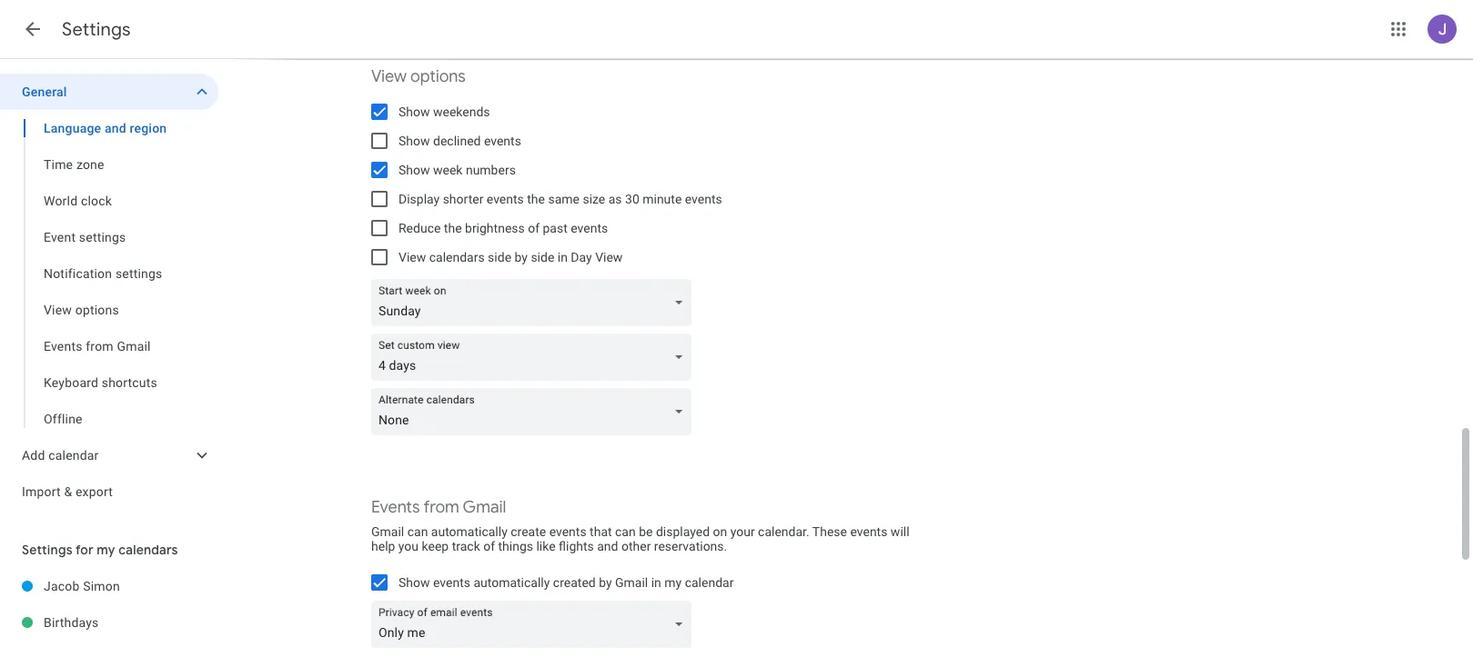 Task type: describe. For each thing, give the bounding box(es) containing it.
options inside tree
[[75, 303, 119, 318]]

events right minute
[[685, 192, 722, 207]]

1 vertical spatial the
[[444, 221, 462, 236]]

on
[[713, 525, 727, 540]]

view calendars side by side in day view
[[399, 250, 623, 265]]

settings for my calendars
[[22, 542, 178, 559]]

track
[[452, 540, 480, 554]]

things
[[498, 540, 533, 554]]

as
[[608, 192, 622, 207]]

1 horizontal spatial calendars
[[429, 250, 485, 265]]

events down track
[[433, 576, 470, 591]]

add calendar
[[22, 449, 99, 463]]

be
[[639, 525, 653, 540]]

0 vertical spatial and
[[105, 121, 126, 136]]

gmail inside group
[[117, 339, 151, 354]]

settings heading
[[62, 18, 131, 41]]

for
[[75, 542, 94, 559]]

settings for my calendars tree
[[0, 569, 218, 641]]

2 side from the left
[[531, 250, 554, 265]]

show declined events
[[399, 134, 521, 148]]

1 vertical spatial by
[[599, 576, 612, 591]]

event
[[44, 230, 76, 245]]

time zone
[[44, 157, 104, 172]]

keyboard
[[44, 376, 98, 390]]

0 vertical spatial my
[[97, 542, 115, 559]]

display
[[399, 192, 440, 207]]

zone
[[76, 157, 104, 172]]

1 horizontal spatial options
[[410, 66, 466, 87]]

jacob simon
[[44, 580, 120, 594]]

import
[[22, 485, 61, 500]]

jacob simon tree item
[[0, 569, 218, 605]]

settings for notification settings
[[115, 267, 162, 281]]

go back image
[[22, 18, 44, 40]]

automatically inside events from gmail gmail can automatically create events that can be displayed on your calendar. these events will help you keep track of things like flights and other reservations.
[[431, 525, 508, 540]]

view options inside group
[[44, 303, 119, 318]]

events for events from gmail gmail can automatically create events that can be displayed on your calendar. these events will help you keep track of things like flights and other reservations.
[[371, 498, 420, 519]]

like
[[536, 540, 556, 554]]

show for show week numbers
[[399, 163, 430, 177]]

notification
[[44, 267, 112, 281]]

display shorter events the same size as 30 minute events
[[399, 192, 722, 207]]

30
[[625, 192, 639, 207]]

1 horizontal spatial the
[[527, 192, 545, 207]]

world
[[44, 194, 78, 208]]

shortcuts
[[102, 376, 157, 390]]

brightness
[[465, 221, 525, 236]]

that
[[590, 525, 612, 540]]

your
[[730, 525, 755, 540]]

import & export
[[22, 485, 113, 500]]

clock
[[81, 194, 112, 208]]

other
[[621, 540, 651, 554]]

offline
[[44, 412, 83, 427]]

from for events from gmail
[[86, 339, 114, 354]]

1 horizontal spatial of
[[528, 221, 540, 236]]

events up the reduce the brightness of past events
[[487, 192, 524, 207]]

and inside events from gmail gmail can automatically create events that can be displayed on your calendar. these events will help you keep track of things like flights and other reservations.
[[597, 540, 618, 554]]

keep
[[422, 540, 449, 554]]

jacob
[[44, 580, 80, 594]]

region
[[130, 121, 167, 136]]

events for events from gmail
[[44, 339, 82, 354]]

you
[[398, 540, 419, 554]]

show week numbers
[[399, 163, 516, 177]]

language
[[44, 121, 101, 136]]

1 vertical spatial calendars
[[119, 542, 178, 559]]

group containing language and region
[[0, 110, 218, 438]]

notification settings
[[44, 267, 162, 281]]

shorter
[[443, 192, 484, 207]]



Task type: vqa. For each thing, say whether or not it's contained in the screenshot.
29
no



Task type: locate. For each thing, give the bounding box(es) containing it.
can right help
[[407, 525, 428, 540]]

reservations.
[[654, 540, 727, 554]]

1 horizontal spatial in
[[651, 576, 661, 591]]

view options up show weekends
[[371, 66, 466, 87]]

tree
[[0, 74, 218, 510]]

events left will on the bottom of page
[[850, 525, 888, 540]]

of inside events from gmail gmail can automatically create events that can be displayed on your calendar. these events will help you keep track of things like flights and other reservations.
[[483, 540, 495, 554]]

show down you
[[399, 576, 430, 591]]

side down the reduce the brightness of past events
[[488, 250, 511, 265]]

1 vertical spatial options
[[75, 303, 119, 318]]

of right track
[[483, 540, 495, 554]]

view options down notification at the top
[[44, 303, 119, 318]]

by
[[515, 250, 528, 265], [599, 576, 612, 591]]

options up 'events from gmail'
[[75, 303, 119, 318]]

1 vertical spatial view options
[[44, 303, 119, 318]]

view down reduce
[[399, 250, 426, 265]]

events from gmail gmail can automatically create events that can be displayed on your calendar. these events will help you keep track of things like flights and other reservations.
[[371, 498, 910, 554]]

numbers
[[466, 163, 516, 177]]

1 vertical spatial events
[[371, 498, 420, 519]]

0 vertical spatial from
[[86, 339, 114, 354]]

0 vertical spatial events
[[44, 339, 82, 354]]

side down past
[[531, 250, 554, 265]]

1 horizontal spatial calendar
[[685, 576, 734, 591]]

birthdays link
[[44, 605, 218, 641]]

3 show from the top
[[399, 163, 430, 177]]

1 side from the left
[[488, 250, 511, 265]]

from up keyboard shortcuts
[[86, 339, 114, 354]]

automatically down things
[[474, 576, 550, 591]]

show
[[399, 105, 430, 119], [399, 134, 430, 148], [399, 163, 430, 177], [399, 576, 430, 591]]

None field
[[371, 279, 699, 327], [371, 334, 699, 381], [371, 389, 699, 436], [371, 601, 699, 649], [371, 279, 699, 327], [371, 334, 699, 381], [371, 389, 699, 436], [371, 601, 699, 649]]

0 horizontal spatial of
[[483, 540, 495, 554]]

from inside events from gmail gmail can automatically create events that can be displayed on your calendar. these events will help you keep track of things like flights and other reservations.
[[423, 498, 459, 519]]

settings
[[79, 230, 126, 245], [115, 267, 162, 281]]

view options
[[371, 66, 466, 87], [44, 303, 119, 318]]

the down shorter
[[444, 221, 462, 236]]

0 vertical spatial calendars
[[429, 250, 485, 265]]

side
[[488, 250, 511, 265], [531, 250, 554, 265]]

keyboard shortcuts
[[44, 376, 157, 390]]

1 horizontal spatial can
[[615, 525, 636, 540]]

1 vertical spatial of
[[483, 540, 495, 554]]

calendar down reservations.
[[685, 576, 734, 591]]

show for show weekends
[[399, 105, 430, 119]]

of left past
[[528, 221, 540, 236]]

help
[[371, 540, 395, 554]]

show up display
[[399, 163, 430, 177]]

1 can from the left
[[407, 525, 428, 540]]

0 horizontal spatial calendar
[[48, 449, 99, 463]]

and
[[105, 121, 126, 136], [597, 540, 618, 554]]

events
[[44, 339, 82, 354], [371, 498, 420, 519]]

0 horizontal spatial calendars
[[119, 542, 178, 559]]

calendars
[[429, 250, 485, 265], [119, 542, 178, 559]]

1 vertical spatial in
[[651, 576, 661, 591]]

0 horizontal spatial from
[[86, 339, 114, 354]]

settings right go back icon
[[62, 18, 131, 41]]

options up show weekends
[[410, 66, 466, 87]]

gmail up shortcuts
[[117, 339, 151, 354]]

settings for settings
[[62, 18, 131, 41]]

0 horizontal spatial my
[[97, 542, 115, 559]]

0 horizontal spatial side
[[488, 250, 511, 265]]

gmail up track
[[463, 498, 506, 519]]

birthdays
[[44, 616, 99, 631]]

these
[[812, 525, 847, 540]]

create
[[511, 525, 546, 540]]

will
[[891, 525, 910, 540]]

show weekends
[[399, 105, 490, 119]]

can left be
[[615, 525, 636, 540]]

1 horizontal spatial view options
[[371, 66, 466, 87]]

gmail down the other
[[615, 576, 648, 591]]

general
[[22, 85, 67, 99]]

from
[[86, 339, 114, 354], [423, 498, 459, 519]]

can
[[407, 525, 428, 540], [615, 525, 636, 540]]

calendars up jacob simon tree item
[[119, 542, 178, 559]]

reduce
[[399, 221, 441, 236]]

size
[[583, 192, 605, 207]]

1 vertical spatial calendar
[[685, 576, 734, 591]]

1 vertical spatial and
[[597, 540, 618, 554]]

&
[[64, 485, 72, 500]]

gmail
[[117, 339, 151, 354], [463, 498, 506, 519], [371, 525, 404, 540], [615, 576, 648, 591]]

1 horizontal spatial my
[[665, 576, 682, 591]]

my right for
[[97, 542, 115, 559]]

0 vertical spatial calendar
[[48, 449, 99, 463]]

events left that
[[549, 525, 587, 540]]

view inside group
[[44, 303, 72, 318]]

from up keep
[[423, 498, 459, 519]]

settings left for
[[22, 542, 73, 559]]

4 show from the top
[[399, 576, 430, 591]]

settings for event settings
[[79, 230, 126, 245]]

0 vertical spatial of
[[528, 221, 540, 236]]

0 horizontal spatial view options
[[44, 303, 119, 318]]

language and region
[[44, 121, 167, 136]]

show events automatically created by gmail in my calendar
[[399, 576, 734, 591]]

events up keyboard
[[44, 339, 82, 354]]

in
[[558, 250, 568, 265], [651, 576, 661, 591]]

0 vertical spatial the
[[527, 192, 545, 207]]

settings right notification at the top
[[115, 267, 162, 281]]

gmail left keep
[[371, 525, 404, 540]]

created
[[553, 576, 596, 591]]

options
[[410, 66, 466, 87], [75, 303, 119, 318]]

0 vertical spatial settings
[[79, 230, 126, 245]]

my
[[97, 542, 115, 559], [665, 576, 682, 591]]

0 horizontal spatial events
[[44, 339, 82, 354]]

1 vertical spatial from
[[423, 498, 459, 519]]

same
[[548, 192, 580, 207]]

past
[[543, 221, 568, 236]]

and left region
[[105, 121, 126, 136]]

my down reservations.
[[665, 576, 682, 591]]

settings
[[62, 18, 131, 41], [22, 542, 73, 559]]

flights
[[559, 540, 594, 554]]

1 horizontal spatial from
[[423, 498, 459, 519]]

weekends
[[433, 105, 490, 119]]

1 horizontal spatial by
[[599, 576, 612, 591]]

in down reservations.
[[651, 576, 661, 591]]

group
[[0, 110, 218, 438]]

and left the other
[[597, 540, 618, 554]]

of
[[528, 221, 540, 236], [483, 540, 495, 554]]

1 horizontal spatial and
[[597, 540, 618, 554]]

view
[[371, 66, 407, 87], [399, 250, 426, 265], [595, 250, 623, 265], [44, 303, 72, 318]]

1 vertical spatial automatically
[[474, 576, 550, 591]]

1 horizontal spatial events
[[371, 498, 420, 519]]

in left day
[[558, 250, 568, 265]]

calendar
[[48, 449, 99, 463], [685, 576, 734, 591]]

calendar up the & on the bottom left
[[48, 449, 99, 463]]

tree containing general
[[0, 74, 218, 510]]

0 horizontal spatial options
[[75, 303, 119, 318]]

1 horizontal spatial side
[[531, 250, 554, 265]]

time
[[44, 157, 73, 172]]

0 horizontal spatial in
[[558, 250, 568, 265]]

events from gmail
[[44, 339, 151, 354]]

show down show weekends
[[399, 134, 430, 148]]

view right day
[[595, 250, 623, 265]]

by down the reduce the brightness of past events
[[515, 250, 528, 265]]

show for show events automatically created by gmail in my calendar
[[399, 576, 430, 591]]

simon
[[83, 580, 120, 594]]

the
[[527, 192, 545, 207], [444, 221, 462, 236]]

export
[[76, 485, 113, 500]]

0 vertical spatial view options
[[371, 66, 466, 87]]

1 vertical spatial settings
[[115, 267, 162, 281]]

0 vertical spatial settings
[[62, 18, 131, 41]]

events inside events from gmail gmail can automatically create events that can be displayed on your calendar. these events will help you keep track of things like flights and other reservations.
[[371, 498, 420, 519]]

world clock
[[44, 194, 112, 208]]

calendars down reduce
[[429, 250, 485, 265]]

reduce the brightness of past events
[[399, 221, 608, 236]]

calendar inside tree
[[48, 449, 99, 463]]

0 vertical spatial in
[[558, 250, 568, 265]]

events
[[484, 134, 521, 148], [487, 192, 524, 207], [685, 192, 722, 207], [571, 221, 608, 236], [549, 525, 587, 540], [850, 525, 888, 540], [433, 576, 470, 591]]

calendar.
[[758, 525, 810, 540]]

general tree item
[[0, 74, 218, 110]]

minute
[[643, 192, 682, 207]]

2 show from the top
[[399, 134, 430, 148]]

by right created
[[599, 576, 612, 591]]

1 show from the top
[[399, 105, 430, 119]]

the left same
[[527, 192, 545, 207]]

view down notification at the top
[[44, 303, 72, 318]]

event settings
[[44, 230, 126, 245]]

0 horizontal spatial can
[[407, 525, 428, 540]]

events down size
[[571, 221, 608, 236]]

events up help
[[371, 498, 420, 519]]

0 vertical spatial by
[[515, 250, 528, 265]]

0 horizontal spatial the
[[444, 221, 462, 236]]

1 vertical spatial settings
[[22, 542, 73, 559]]

show for show declined events
[[399, 134, 430, 148]]

events up "numbers"
[[484, 134, 521, 148]]

0 vertical spatial options
[[410, 66, 466, 87]]

automatically left the create
[[431, 525, 508, 540]]

from for events from gmail gmail can automatically create events that can be displayed on your calendar. these events will help you keep track of things like flights and other reservations.
[[423, 498, 459, 519]]

0 horizontal spatial and
[[105, 121, 126, 136]]

day
[[571, 250, 592, 265]]

add
[[22, 449, 45, 463]]

show left weekends
[[399, 105, 430, 119]]

birthdays tree item
[[0, 605, 218, 641]]

week
[[433, 163, 463, 177]]

displayed
[[656, 525, 710, 540]]

0 vertical spatial automatically
[[431, 525, 508, 540]]

2 can from the left
[[615, 525, 636, 540]]

1 vertical spatial my
[[665, 576, 682, 591]]

0 horizontal spatial by
[[515, 250, 528, 265]]

view up show weekends
[[371, 66, 407, 87]]

automatically
[[431, 525, 508, 540], [474, 576, 550, 591]]

from inside group
[[86, 339, 114, 354]]

settings for settings for my calendars
[[22, 542, 73, 559]]

declined
[[433, 134, 481, 148]]

settings up notification settings
[[79, 230, 126, 245]]



